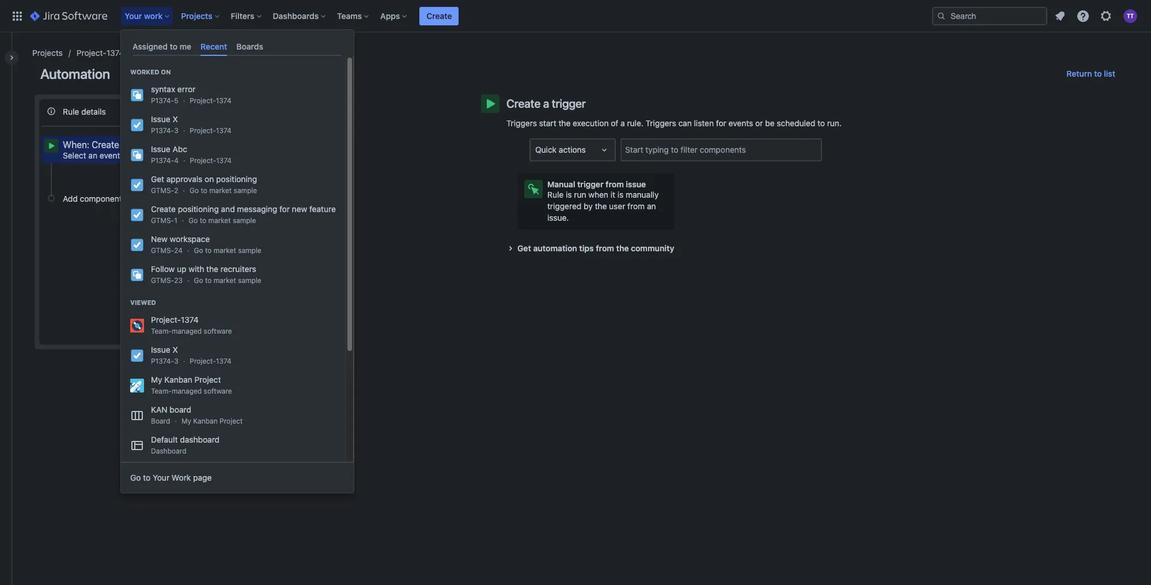 Task type: vqa. For each thing, say whether or not it's contained in the screenshot.


Task type: locate. For each thing, give the bounding box(es) containing it.
the right with
[[206, 264, 218, 274]]

issue down p1374-5
[[151, 114, 170, 124]]

is right "it"
[[618, 190, 624, 199]]

1 is from the left
[[566, 190, 572, 199]]

x down 5
[[173, 114, 178, 124]]

go right 1 on the top of page
[[189, 216, 198, 225]]

1 vertical spatial get
[[518, 243, 531, 253]]

1 team- from the top
[[151, 327, 172, 336]]

0 vertical spatial issue x
[[151, 114, 178, 124]]

sample down recruiters
[[238, 276, 261, 285]]

create inside when: create a trigger select an event or schedule.
[[92, 139, 119, 150]]

2 p1374- from the top
[[151, 126, 174, 135]]

2 3 from the top
[[174, 357, 179, 366]]

rule inside button
[[63, 106, 79, 116]]

1 horizontal spatial kanban
[[193, 417, 218, 425]]

positioning right 'on'
[[216, 174, 257, 184]]

your left work on the left bottom of the page
[[153, 473, 170, 483]]

to up the follow up with the recruiters
[[205, 246, 212, 255]]

1 vertical spatial or
[[122, 150, 130, 160]]

on
[[205, 174, 214, 184]]

1 managed from the top
[[172, 327, 202, 336]]

p1374- up my kanban project team-managed software
[[151, 357, 174, 366]]

issue x
[[151, 114, 178, 124], [151, 345, 178, 355]]

p1374-3 up "issue abc"
[[151, 126, 179, 135]]

3 for issue abc
[[174, 126, 179, 135]]

0 horizontal spatial for
[[280, 204, 290, 214]]

is left run on the top of page
[[566, 190, 572, 199]]

projects up me
[[181, 11, 212, 20]]

0 vertical spatial x
[[173, 114, 178, 124]]

create for create a trigger
[[507, 97, 541, 110]]

to left list
[[1095, 69, 1102, 78]]

0 vertical spatial issue
[[151, 114, 170, 124]]

managed up board
[[172, 387, 202, 395]]

issue up p1374-4
[[151, 144, 170, 154]]

project up worked on
[[138, 48, 164, 58]]

my up kan at bottom
[[151, 375, 162, 385]]

2 team- from the top
[[151, 387, 172, 395]]

0 vertical spatial your
[[125, 11, 142, 20]]

project- inside project-1374 "link"
[[77, 48, 106, 58]]

1 software from the top
[[204, 327, 232, 336]]

an left event
[[88, 150, 97, 160]]

project settings
[[138, 48, 196, 58]]

or left be
[[756, 118, 763, 128]]

go for approvals
[[190, 186, 199, 195]]

1 horizontal spatial rule
[[548, 190, 564, 199]]

tab list
[[128, 37, 347, 56]]

2 vertical spatial trigger
[[578, 179, 604, 189]]

from right tips
[[596, 243, 614, 253]]

trigger inside when: create a trigger select an event or schedule.
[[129, 139, 156, 150]]

rule
[[63, 106, 79, 116], [548, 190, 564, 199]]

0 vertical spatial project
[[138, 48, 164, 58]]

triggers left the start
[[507, 118, 537, 128]]

p1374- up "issue abc"
[[151, 126, 174, 135]]

3 issue from the top
[[151, 345, 170, 355]]

1 x from the top
[[173, 114, 178, 124]]

triggered
[[548, 201, 582, 211]]

1 horizontal spatial an
[[647, 201, 656, 211]]

kanban
[[164, 375, 192, 385], [193, 417, 218, 425]]

2 gtms- from the top
[[151, 216, 174, 225]]

1 vertical spatial issue x
[[151, 345, 178, 355]]

to left run.
[[818, 118, 825, 128]]

1 vertical spatial an
[[647, 201, 656, 211]]

create right apps dropdown button
[[427, 11, 452, 20]]

gtms- down 'new' on the left top of the page
[[151, 246, 174, 255]]

rule down manual
[[548, 190, 564, 199]]

banner
[[0, 0, 1152, 32]]

managed inside my kanban project team-managed software
[[172, 387, 202, 395]]

2 p1374-3 from the top
[[151, 357, 179, 366]]

manual trigger from issue rule is run when it is manually triggered by the user from an issue.
[[548, 179, 659, 222]]

filters button
[[227, 7, 266, 25]]

Search field
[[933, 7, 1048, 25]]

the down when
[[595, 201, 607, 211]]

trigger up "schedule."
[[129, 139, 156, 150]]

0 horizontal spatial get
[[151, 174, 164, 184]]

3 gtms- from the top
[[151, 246, 174, 255]]

kanban up board
[[164, 375, 192, 385]]

1 vertical spatial project
[[195, 375, 221, 385]]

project inside my kanban project team-managed software
[[195, 375, 221, 385]]

for right listen
[[716, 118, 727, 128]]

issue down project-1374 team-managed software
[[151, 345, 170, 355]]

gtms-
[[151, 186, 174, 195], [151, 216, 174, 225], [151, 246, 174, 255], [151, 276, 174, 285]]

software
[[204, 327, 232, 336], [204, 387, 232, 395]]

sample up create positioning and messaging for new feature
[[234, 186, 257, 195]]

x down project-1374 team-managed software
[[173, 345, 178, 355]]

to inside tab list
[[170, 41, 178, 51]]

gtms- up 'new' on the left top of the page
[[151, 216, 174, 225]]

0 horizontal spatial kanban
[[164, 375, 192, 385]]

rule left details
[[63, 106, 79, 116]]

1 p1374-3 from the top
[[151, 126, 179, 135]]

positioning
[[216, 174, 257, 184], [178, 204, 219, 214]]

4
[[174, 156, 179, 165]]

the left community
[[616, 243, 629, 253]]

p1374-3
[[151, 126, 179, 135], [151, 357, 179, 366]]

get
[[151, 174, 164, 184], [518, 243, 531, 253]]

2 issue x from the top
[[151, 345, 178, 355]]

1 vertical spatial 3
[[174, 357, 179, 366]]

2
[[174, 186, 178, 195]]

4 gtms- from the top
[[151, 276, 174, 285]]

help image
[[1077, 9, 1090, 23]]

0 horizontal spatial triggers
[[507, 118, 537, 128]]

team- inside my kanban project team-managed software
[[151, 387, 172, 395]]

follow up with the recruiters
[[151, 264, 256, 274]]

issue x down p1374-5
[[151, 114, 178, 124]]

get inside dropdown button
[[518, 243, 531, 253]]

1 gtms- from the top
[[151, 186, 174, 195]]

x for issue abc
[[173, 114, 178, 124]]

p1374-3 up my kanban project team-managed software
[[151, 357, 179, 366]]

1 issue from the top
[[151, 114, 170, 124]]

go to market sample
[[190, 186, 257, 195], [189, 216, 256, 225], [194, 246, 262, 255], [194, 276, 261, 285]]

manual
[[548, 179, 576, 189]]

the inside dropdown button
[[616, 243, 629, 253]]

team- down viewed
[[151, 327, 172, 336]]

1 vertical spatial a
[[621, 118, 625, 128]]

from inside dropdown button
[[596, 243, 614, 253]]

1374
[[106, 48, 124, 58], [216, 96, 232, 105], [216, 126, 232, 135], [216, 156, 232, 165], [181, 315, 199, 325], [216, 357, 232, 366]]

automation link
[[210, 46, 253, 60]]

issue abc
[[151, 144, 187, 154]]

0 vertical spatial kanban
[[164, 375, 192, 385]]

create positioning and messaging for new feature
[[151, 204, 336, 214]]

by
[[584, 201, 593, 211]]

sidebar navigation image
[[0, 46, 25, 69]]

2 triggers from the left
[[646, 118, 676, 128]]

when
[[589, 190, 609, 199]]

projects
[[181, 11, 212, 20], [32, 48, 63, 58]]

3 up the abc
[[174, 126, 179, 135]]

project for my kanban project
[[220, 417, 243, 425]]

your profile and settings image
[[1124, 9, 1138, 23]]

jira software image
[[30, 9, 107, 23], [30, 9, 107, 23]]

1 horizontal spatial your
[[153, 473, 170, 483]]

kanban inside my kanban project team-managed software
[[164, 375, 192, 385]]

p1374- down "issue abc"
[[151, 156, 174, 165]]

0 vertical spatial 3
[[174, 126, 179, 135]]

your left "work"
[[125, 11, 142, 20]]

1 vertical spatial automation
[[40, 66, 110, 82]]

positioning down 2
[[178, 204, 219, 214]]

teams button
[[334, 7, 374, 25]]

go to market sample down 'on'
[[190, 186, 257, 195]]

market down and
[[208, 216, 231, 225]]

kanban up dashboard
[[193, 417, 218, 425]]

a down rule details button
[[122, 139, 126, 150]]

open image
[[598, 143, 612, 157]]

messaging
[[237, 204, 277, 214]]

trigger up when
[[578, 179, 604, 189]]

market down recruiters
[[214, 276, 236, 285]]

quick
[[535, 145, 557, 154]]

0 vertical spatial team-
[[151, 327, 172, 336]]

projects right sidebar navigation image
[[32, 48, 63, 58]]

user
[[609, 201, 626, 211]]

1 vertical spatial my
[[182, 417, 191, 425]]

1 vertical spatial x
[[173, 345, 178, 355]]

2 software from the top
[[204, 387, 232, 395]]

2 vertical spatial from
[[596, 243, 614, 253]]

0 vertical spatial managed
[[172, 327, 202, 336]]

create up gtms-1
[[151, 204, 176, 214]]

to down the follow up with the recruiters
[[205, 276, 212, 285]]

go down with
[[194, 276, 203, 285]]

gtms-2
[[151, 186, 178, 195]]

to
[[170, 41, 178, 51], [1095, 69, 1102, 78], [818, 118, 825, 128], [201, 186, 207, 195], [200, 216, 206, 225], [205, 246, 212, 255], [205, 276, 212, 285], [143, 473, 151, 483]]

0 vertical spatial software
[[204, 327, 232, 336]]

2 vertical spatial project
[[220, 417, 243, 425]]

gtms- down approvals
[[151, 186, 174, 195]]

go to your work page
[[130, 473, 212, 483]]

gtms-24
[[151, 246, 183, 255]]

p1374- down 'syntax'
[[151, 96, 174, 105]]

sample for positioning
[[234, 186, 257, 195]]

or inside when: create a trigger select an event or schedule.
[[122, 150, 130, 160]]

board
[[170, 405, 191, 415]]

details
[[81, 106, 106, 116]]

project for my kanban project team-managed software
[[195, 375, 221, 385]]

my for my kanban project team-managed software
[[151, 375, 162, 385]]

my down board
[[182, 417, 191, 425]]

0 horizontal spatial your
[[125, 11, 142, 20]]

3 p1374- from the top
[[151, 156, 174, 165]]

banner containing your work
[[0, 0, 1152, 32]]

0 vertical spatial my
[[151, 375, 162, 385]]

0 horizontal spatial is
[[566, 190, 572, 199]]

go down 'workspace'
[[194, 246, 203, 255]]

get for get automation tips from the community
[[518, 243, 531, 253]]

0 vertical spatial rule
[[63, 106, 79, 116]]

3 up my kanban project team-managed software
[[174, 357, 179, 366]]

go to market sample down recruiters
[[194, 276, 261, 285]]

it
[[611, 190, 616, 199]]

1 vertical spatial team-
[[151, 387, 172, 395]]

sample down create positioning and messaging for new feature
[[233, 216, 256, 225]]

create for create
[[427, 11, 452, 20]]

go down approvals
[[190, 186, 199, 195]]

team- inside project-1374 team-managed software
[[151, 327, 172, 336]]

1 vertical spatial rule
[[548, 190, 564, 199]]

team- up kan at bottom
[[151, 387, 172, 395]]

create inside button
[[427, 11, 452, 20]]

or right event
[[122, 150, 130, 160]]

events
[[729, 118, 753, 128]]

my kanban project team-managed software
[[151, 375, 232, 395]]

community
[[631, 243, 675, 253]]

1 vertical spatial projects
[[32, 48, 63, 58]]

1 horizontal spatial my
[[182, 417, 191, 425]]

project-1374
[[77, 48, 124, 58], [190, 96, 232, 105], [190, 126, 232, 135], [190, 156, 232, 165], [190, 357, 232, 366]]

an inside manual trigger from issue rule is run when it is manually triggered by the user from an issue.
[[647, 201, 656, 211]]

0 horizontal spatial projects
[[32, 48, 63, 58]]

0 horizontal spatial an
[[88, 150, 97, 160]]

project up dashboard
[[220, 417, 243, 425]]

get left the 'automation' at the top
[[518, 243, 531, 253]]

1 vertical spatial trigger
[[129, 139, 156, 150]]

0 vertical spatial p1374-3
[[151, 126, 179, 135]]

3
[[174, 126, 179, 135], [174, 357, 179, 366]]

market for messaging
[[208, 216, 231, 225]]

1 vertical spatial issue
[[151, 144, 170, 154]]

x
[[173, 114, 178, 124], [173, 345, 178, 355]]

go to market sample down and
[[189, 216, 256, 225]]

1 horizontal spatial a
[[543, 97, 549, 110]]

trigger up the start
[[552, 97, 586, 110]]

settings image
[[1100, 9, 1114, 23]]

go for up
[[194, 276, 203, 285]]

rule.
[[627, 118, 644, 128]]

p1374-
[[151, 96, 174, 105], [151, 126, 174, 135], [151, 156, 174, 165], [151, 357, 174, 366]]

managed down 23
[[172, 327, 202, 336]]

team-
[[151, 327, 172, 336], [151, 387, 172, 395]]

my inside my kanban project team-managed software
[[151, 375, 162, 385]]

2 is from the left
[[618, 190, 624, 199]]

1 horizontal spatial get
[[518, 243, 531, 253]]

project- inside project-1374 team-managed software
[[151, 315, 181, 325]]

gtms- down the follow
[[151, 276, 174, 285]]

0 vertical spatial or
[[756, 118, 763, 128]]

an down manually
[[647, 201, 656, 211]]

to left work on the left bottom of the page
[[143, 473, 151, 483]]

0 vertical spatial projects
[[181, 11, 212, 20]]

viewed
[[130, 299, 156, 306]]

market
[[209, 186, 232, 195], [208, 216, 231, 225], [214, 246, 236, 255], [214, 276, 236, 285]]

create up event
[[92, 139, 119, 150]]

kanban for my kanban project
[[193, 417, 218, 425]]

1 vertical spatial managed
[[172, 387, 202, 395]]

managed inside project-1374 team-managed software
[[172, 327, 202, 336]]

triggers left the can
[[646, 118, 676, 128]]

project up 'my kanban project'
[[195, 375, 221, 385]]

from down manually
[[628, 201, 645, 211]]

project-1374 team-managed software
[[151, 315, 232, 336]]

1 vertical spatial kanban
[[193, 417, 218, 425]]

gtms- for new
[[151, 246, 174, 255]]

1 3 from the top
[[174, 126, 179, 135]]

0 vertical spatial get
[[151, 174, 164, 184]]

1 horizontal spatial is
[[618, 190, 624, 199]]

assigned
[[133, 41, 168, 51]]

a up the start
[[543, 97, 549, 110]]

2 vertical spatial issue
[[151, 345, 170, 355]]

schedule.
[[132, 150, 168, 160]]

run
[[574, 190, 586, 199]]

2 x from the top
[[173, 345, 178, 355]]

managed
[[172, 327, 202, 336], [172, 387, 202, 395]]

search image
[[937, 11, 946, 20]]

market down 'on'
[[209, 186, 232, 195]]

automation down filters
[[210, 48, 253, 58]]

for left new
[[280, 204, 290, 214]]

1 horizontal spatial triggers
[[646, 118, 676, 128]]

0 vertical spatial automation
[[210, 48, 253, 58]]

4 p1374- from the top
[[151, 357, 174, 366]]

create for create positioning and messaging for new feature
[[151, 204, 176, 214]]

a
[[543, 97, 549, 110], [621, 118, 625, 128], [122, 139, 126, 150]]

1 vertical spatial your
[[153, 473, 170, 483]]

get for get approvals on positioning
[[151, 174, 164, 184]]

abc
[[173, 144, 187, 154]]

2 managed from the top
[[172, 387, 202, 395]]

issue x down project-1374 team-managed software
[[151, 345, 178, 355]]

2 vertical spatial a
[[122, 139, 126, 150]]

1
[[174, 216, 177, 225]]

rule details button
[[41, 101, 217, 121]]

a right of
[[621, 118, 625, 128]]

0 horizontal spatial a
[[122, 139, 126, 150]]

to down get approvals on positioning
[[201, 186, 207, 195]]

create up the start
[[507, 97, 541, 110]]

Start typing to filter components field
[[622, 139, 821, 160]]

1 issue x from the top
[[151, 114, 178, 124]]

get up gtms-2
[[151, 174, 164, 184]]

1 horizontal spatial projects
[[181, 11, 212, 20]]

0 horizontal spatial rule
[[63, 106, 79, 116]]

0 horizontal spatial or
[[122, 150, 130, 160]]

approvals
[[166, 174, 203, 184]]

1 vertical spatial from
[[628, 201, 645, 211]]

projects inside popup button
[[181, 11, 212, 20]]

an
[[88, 150, 97, 160], [647, 201, 656, 211]]

0 horizontal spatial my
[[151, 375, 162, 385]]

0 vertical spatial for
[[716, 118, 727, 128]]

go for positioning
[[189, 216, 198, 225]]

from up "it"
[[606, 179, 624, 189]]

0 vertical spatial an
[[88, 150, 97, 160]]

project-
[[77, 48, 106, 58], [190, 96, 216, 105], [190, 126, 216, 135], [190, 156, 216, 165], [151, 315, 181, 325], [190, 357, 216, 366]]

to left me
[[170, 41, 178, 51]]

or
[[756, 118, 763, 128], [122, 150, 130, 160]]

automation down project-1374 "link"
[[40, 66, 110, 82]]

1 vertical spatial p1374-3
[[151, 357, 179, 366]]

1374 inside project-1374 "link"
[[106, 48, 124, 58]]

my
[[151, 375, 162, 385], [182, 417, 191, 425]]

1 vertical spatial software
[[204, 387, 232, 395]]

notifications image
[[1054, 9, 1067, 23]]

sample
[[234, 186, 257, 195], [233, 216, 256, 225], [238, 246, 262, 255], [238, 276, 261, 285]]

1 horizontal spatial or
[[756, 118, 763, 128]]



Task type: describe. For each thing, give the bounding box(es) containing it.
syntax
[[151, 84, 175, 94]]

0 horizontal spatial automation
[[40, 66, 110, 82]]

filters
[[231, 11, 255, 20]]

1 horizontal spatial automation
[[210, 48, 253, 58]]

market for the
[[214, 276, 236, 285]]

3 for my kanban project
[[174, 357, 179, 366]]

default dashboard dashboard
[[151, 435, 220, 455]]

market up recruiters
[[214, 246, 236, 255]]

issue for syntax error
[[151, 114, 170, 124]]

p1374-3 for my kanban project
[[151, 357, 179, 366]]

manually
[[626, 190, 659, 199]]

on
[[161, 68, 171, 76]]

apps
[[381, 11, 400, 20]]

1374 inside project-1374 team-managed software
[[181, 315, 199, 325]]

software inside project-1374 team-managed software
[[204, 327, 232, 336]]

gtms-23
[[151, 276, 183, 285]]

0 vertical spatial trigger
[[552, 97, 586, 110]]

apps button
[[377, 7, 412, 25]]

execution
[[573, 118, 609, 128]]

0 vertical spatial from
[[606, 179, 624, 189]]

work
[[144, 11, 163, 20]]

1 vertical spatial for
[[280, 204, 290, 214]]

1 triggers from the left
[[507, 118, 537, 128]]

your inside "popup button"
[[125, 11, 142, 20]]

settings
[[167, 48, 196, 58]]

project inside "link"
[[138, 48, 164, 58]]

and
[[221, 204, 235, 214]]

tab list containing assigned to me
[[128, 37, 347, 56]]

go to your work page link
[[121, 466, 354, 489]]

go left work on the left bottom of the page
[[130, 473, 141, 483]]

recent
[[201, 41, 227, 51]]

actions
[[559, 145, 586, 154]]

rule details
[[63, 106, 106, 116]]

p1374-4
[[151, 156, 179, 165]]

my kanban project
[[182, 417, 243, 425]]

issue x for issue abc
[[151, 114, 178, 124]]

kan board
[[151, 405, 191, 415]]

1 p1374- from the top
[[151, 96, 174, 105]]

when: create a trigger select an event or schedule.
[[63, 139, 168, 160]]

dashboard
[[180, 435, 220, 444]]

to inside button
[[1095, 69, 1102, 78]]

create button
[[420, 7, 459, 25]]

scheduled
[[777, 118, 816, 128]]

sample up recruiters
[[238, 246, 262, 255]]

5
[[174, 96, 178, 105]]

return to list
[[1067, 69, 1116, 78]]

be
[[765, 118, 775, 128]]

sample for the
[[238, 276, 261, 285]]

up
[[177, 264, 186, 274]]

the right the start
[[559, 118, 571, 128]]

board
[[151, 417, 170, 425]]

market for positioning
[[209, 186, 232, 195]]

appswitcher icon image
[[10, 9, 24, 23]]

kan
[[151, 405, 167, 415]]

teams
[[337, 11, 362, 20]]

go for workspace
[[194, 246, 203, 255]]

listen
[[694, 118, 714, 128]]

2 horizontal spatial a
[[621, 118, 625, 128]]

event
[[100, 150, 120, 160]]

gtms- for get
[[151, 186, 174, 195]]

project-1374 link
[[77, 46, 124, 60]]

your work
[[125, 11, 163, 20]]

go to market sample up recruiters
[[194, 246, 262, 255]]

issue for project-1374
[[151, 345, 170, 355]]

23
[[174, 276, 183, 285]]

p1374-3 for issue abc
[[151, 126, 179, 135]]

issue
[[626, 179, 646, 189]]

tips
[[579, 243, 594, 253]]

rule inside manual trigger from issue rule is run when it is manually triggered by the user from an issue.
[[548, 190, 564, 199]]

trigger inside manual trigger from issue rule is run when it is manually triggered by the user from an issue.
[[578, 179, 604, 189]]

follow
[[151, 264, 175, 274]]

automation
[[533, 243, 577, 253]]

primary element
[[7, 0, 933, 32]]

new
[[151, 234, 168, 244]]

x for my kanban project
[[173, 345, 178, 355]]

boards
[[237, 41, 263, 51]]

assigned to me
[[133, 41, 191, 51]]

when: create a trigger image
[[484, 97, 497, 111]]

2 issue from the top
[[151, 144, 170, 154]]

0 vertical spatial positioning
[[216, 174, 257, 184]]

with
[[189, 264, 204, 274]]

expand image
[[504, 241, 518, 255]]

workspace
[[170, 234, 210, 244]]

return
[[1067, 69, 1093, 78]]

projects button
[[178, 7, 224, 25]]

return to list button
[[1060, 65, 1123, 83]]

gtms-1
[[151, 216, 177, 225]]

page
[[193, 473, 212, 483]]

1 vertical spatial positioning
[[178, 204, 219, 214]]

projects for projects link
[[32, 48, 63, 58]]

issue.
[[548, 213, 569, 222]]

go to market sample for the
[[194, 276, 261, 285]]

1 horizontal spatial for
[[716, 118, 727, 128]]

work
[[172, 473, 191, 483]]

go to market sample for messaging
[[189, 216, 256, 225]]

recruiters
[[221, 264, 256, 274]]

get automation tips from the community
[[518, 243, 675, 253]]

start
[[539, 118, 557, 128]]

a inside when: create a trigger select an event or schedule.
[[122, 139, 126, 150]]

Select components text field
[[535, 144, 538, 156]]

the inside manual trigger from issue rule is run when it is manually triggered by the user from an issue.
[[595, 201, 607, 211]]

software inside my kanban project team-managed software
[[204, 387, 232, 395]]

dashboards button
[[269, 7, 330, 25]]

my for my kanban project
[[182, 417, 191, 425]]

run.
[[827, 118, 842, 128]]

issue x for my kanban project
[[151, 345, 178, 355]]

projects for projects popup button
[[181, 11, 212, 20]]

to up 'workspace'
[[200, 216, 206, 225]]

default
[[151, 435, 178, 444]]

an inside when: create a trigger select an event or schedule.
[[88, 150, 97, 160]]

p1374-5
[[151, 96, 178, 105]]

select
[[63, 150, 86, 160]]

get approvals on positioning
[[151, 174, 257, 184]]

dashboards
[[273, 11, 319, 20]]

24
[[174, 246, 183, 255]]

your work button
[[121, 7, 174, 25]]

gtms- for create
[[151, 216, 174, 225]]

worked on
[[130, 68, 171, 76]]

can
[[679, 118, 692, 128]]

gtms- for follow
[[151, 276, 174, 285]]

0 vertical spatial a
[[543, 97, 549, 110]]

new
[[292, 204, 307, 214]]

dashboard
[[151, 447, 186, 455]]

feature
[[310, 204, 336, 214]]

sample for messaging
[[233, 216, 256, 225]]

error
[[177, 84, 196, 94]]

me
[[180, 41, 191, 51]]

go to market sample for positioning
[[190, 186, 257, 195]]

quick actions
[[535, 145, 586, 154]]

kanban for my kanban project team-managed software
[[164, 375, 192, 385]]

when:
[[63, 139, 89, 150]]



